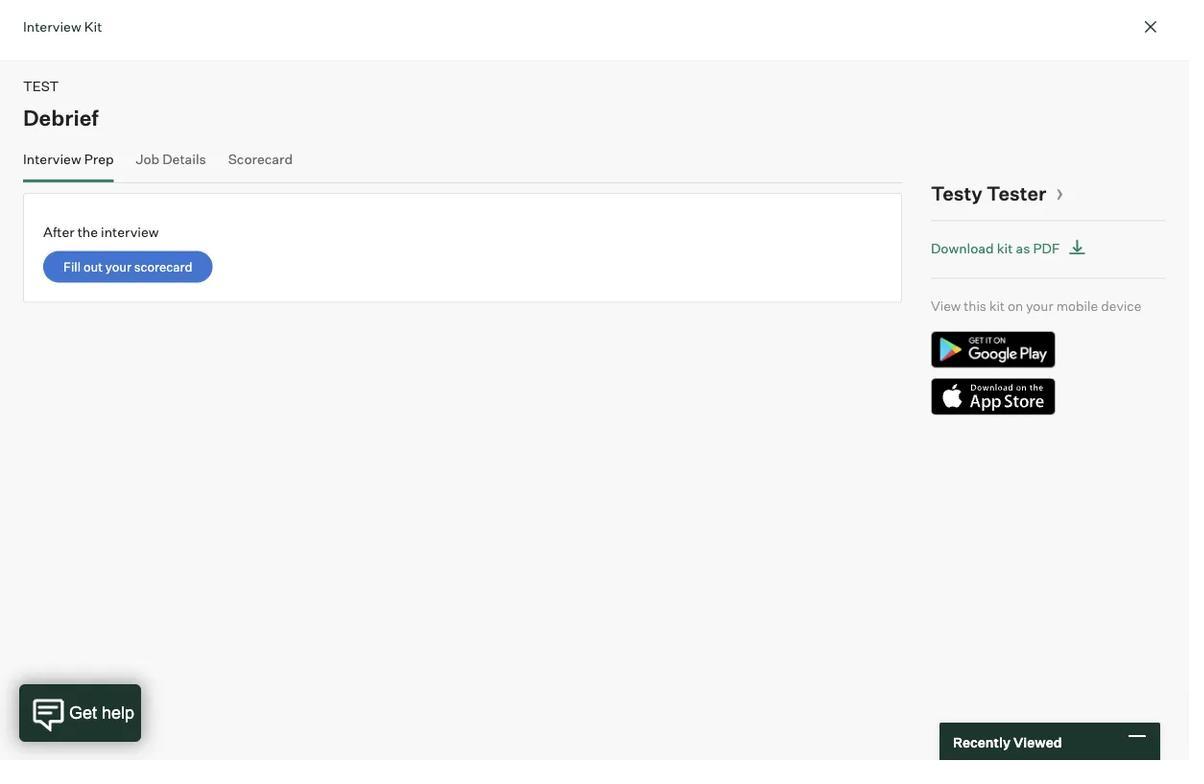 Task type: vqa. For each thing, say whether or not it's contained in the screenshot.
the top kit
yes



Task type: describe. For each thing, give the bounding box(es) containing it.
view
[[931, 297, 961, 314]]

testy tester link
[[931, 181, 1065, 205]]

pdf
[[1034, 240, 1061, 256]]

scorecard
[[134, 259, 192, 275]]

as
[[1016, 240, 1031, 256]]

scorecard
[[228, 150, 293, 167]]

kit
[[84, 18, 102, 35]]

scorecard link
[[228, 150, 293, 179]]

job
[[136, 150, 160, 167]]

on
[[1008, 297, 1024, 314]]

testy
[[931, 181, 983, 205]]

1 horizontal spatial your
[[1027, 297, 1054, 314]]

interview prep link
[[23, 150, 114, 179]]

recently viewed
[[954, 734, 1063, 751]]

debrief
[[23, 104, 99, 131]]

job details
[[136, 150, 206, 167]]

your inside fill out your scorecard link
[[105, 259, 131, 275]]

close image
[[1140, 15, 1163, 38]]

interview kit
[[23, 18, 102, 35]]

testy tester
[[931, 181, 1047, 205]]



Task type: locate. For each thing, give the bounding box(es) containing it.
job details link
[[136, 150, 206, 179]]

viewed
[[1014, 734, 1063, 751]]

your right out
[[105, 259, 131, 275]]

interview for interview prep
[[23, 150, 81, 167]]

2 interview from the top
[[23, 150, 81, 167]]

fill out your scorecard
[[63, 259, 192, 275]]

interview left kit
[[23, 18, 81, 35]]

your
[[105, 259, 131, 275], [1027, 297, 1054, 314]]

after the interview
[[43, 224, 159, 241]]

1 vertical spatial kit
[[990, 297, 1005, 314]]

view this kit on your mobile device
[[931, 297, 1142, 314]]

interview prep
[[23, 150, 114, 167]]

1 vertical spatial interview
[[23, 150, 81, 167]]

details
[[162, 150, 206, 167]]

fill out your scorecard link
[[43, 251, 213, 283]]

your right on
[[1027, 297, 1054, 314]]

device
[[1102, 297, 1142, 314]]

this
[[964, 297, 987, 314]]

0 horizontal spatial your
[[105, 259, 131, 275]]

download
[[931, 240, 995, 256]]

tester
[[987, 181, 1047, 205]]

0 vertical spatial interview
[[23, 18, 81, 35]]

kit left on
[[990, 297, 1005, 314]]

after
[[43, 224, 75, 241]]

kit
[[997, 240, 1013, 256], [990, 297, 1005, 314]]

download kit as pdf
[[931, 240, 1061, 256]]

download kit as pdf link
[[931, 236, 1092, 261]]

prep
[[84, 150, 114, 167]]

mobile
[[1057, 297, 1099, 314]]

the
[[77, 224, 98, 241]]

1 interview from the top
[[23, 18, 81, 35]]

0 vertical spatial your
[[105, 259, 131, 275]]

interview down the debrief
[[23, 150, 81, 167]]

interview
[[23, 18, 81, 35], [23, 150, 81, 167]]

interview
[[101, 224, 159, 241]]

interview for interview kit
[[23, 18, 81, 35]]

fill
[[63, 259, 81, 275]]

out
[[84, 259, 103, 275]]

0 vertical spatial kit
[[997, 240, 1013, 256]]

kit inside "link"
[[997, 240, 1013, 256]]

test
[[23, 78, 59, 95]]

1 vertical spatial your
[[1027, 297, 1054, 314]]

recently
[[954, 734, 1011, 751]]

kit left as
[[997, 240, 1013, 256]]



